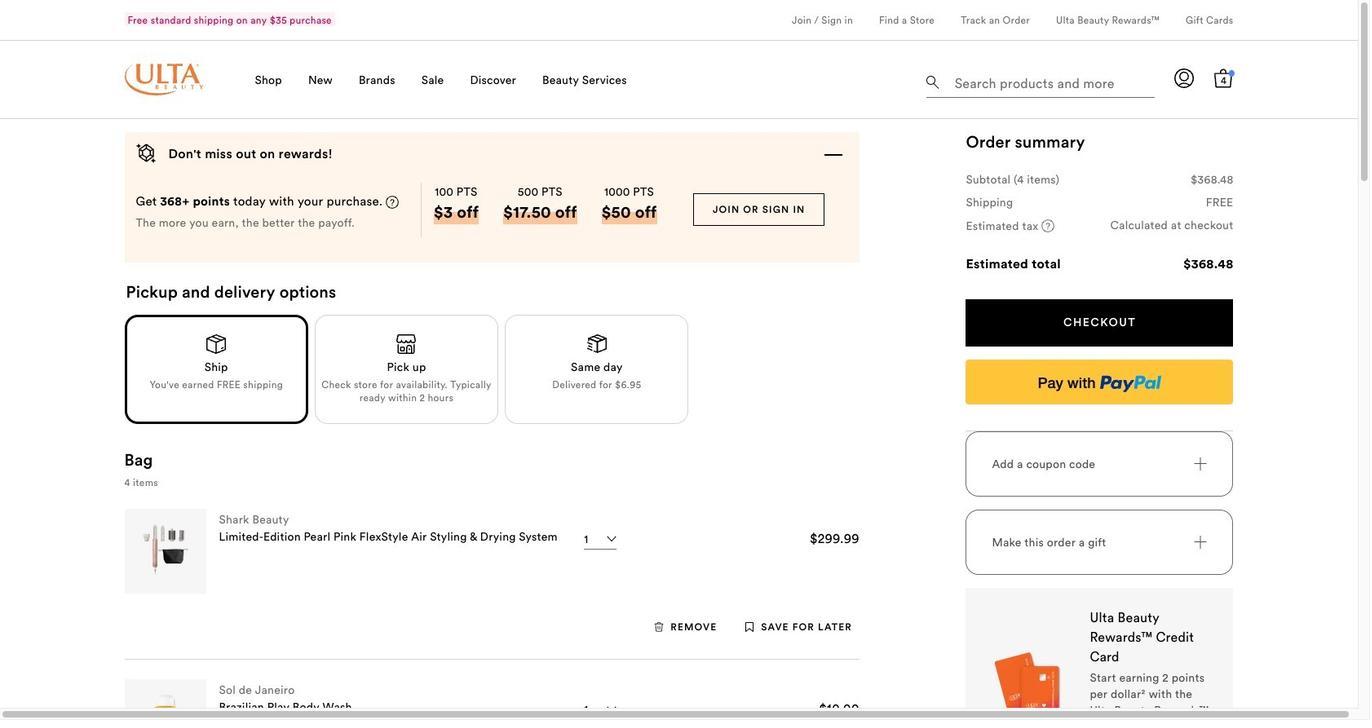 Task type: describe. For each thing, give the bounding box(es) containing it.
click to learn more about earning rewards points. image
[[386, 196, 399, 209]]

1 withicon image from the left
[[654, 622, 664, 632]]

1 withiconright image from the top
[[1195, 457, 1208, 470]]

2 withiconright image from the top
[[1195, 536, 1208, 549]]

learn more how tax is estimated image
[[1042, 219, 1055, 232]]

product group
[[124, 489, 860, 659]]



Task type: locate. For each thing, give the bounding box(es) containing it.
withicon image
[[654, 622, 664, 632], [745, 622, 755, 632]]

log in to your ulta account image
[[1175, 68, 1195, 88]]

None search field
[[927, 62, 1155, 101]]

2 withicon image from the left
[[745, 622, 755, 632]]

withiconright image
[[1195, 457, 1208, 470], [1195, 536, 1208, 549]]

0 horizontal spatial withicon image
[[654, 622, 664, 632]]

1 vertical spatial withiconright image
[[1195, 536, 1208, 549]]

1 horizontal spatial withicon image
[[745, 622, 755, 632]]

Search products and more search field
[[953, 65, 1151, 94]]

0 vertical spatial withiconright image
[[1195, 457, 1208, 470]]



Task type: vqa. For each thing, say whether or not it's contained in the screenshot.
second StarFilled icon from right
no



